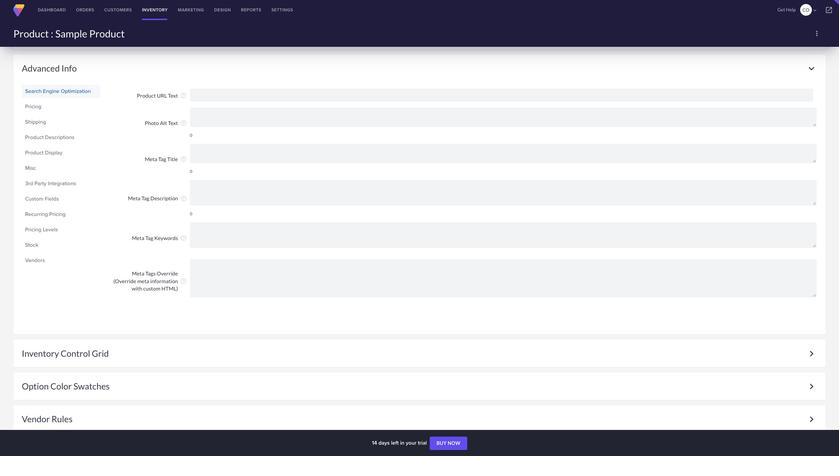 Task type: describe. For each thing, give the bounding box(es) containing it.
3rd
[[25, 180, 33, 188]]

override
[[157, 271, 178, 277]]


[[825, 6, 833, 14]]

14 days left in your trial
[[372, 440, 428, 447]]

in
[[400, 440, 404, 447]]

option color swatches
[[22, 381, 110, 392]]

dashboard link
[[33, 0, 71, 20]]

option
[[22, 381, 49, 392]]

help_outline for photo alt text help_outline
[[180, 120, 187, 127]]

product descriptions link
[[25, 132, 97, 143]]

product for product display
[[25, 149, 44, 157]]

levels
[[43, 226, 58, 234]]

buy
[[437, 441, 447, 447]]

pricing link
[[25, 101, 97, 113]]

settings
[[271, 7, 293, 13]]

vendors
[[25, 257, 45, 265]]

vendor
[[22, 414, 50, 425]]

more_vert
[[813, 29, 821, 38]]


[[812, 7, 818, 13]]

(override
[[113, 278, 136, 285]]

information
[[150, 278, 178, 285]]

pricing for pricing
[[25, 103, 41, 111]]

days
[[378, 440, 390, 447]]

html)
[[161, 286, 178, 292]]

swatches
[[73, 381, 110, 392]]

0 for meta tag title help_outline
[[190, 169, 192, 174]]

descriptions
[[45, 134, 75, 141]]

meta for meta tags override (override meta information with custom html) help_outline
[[132, 271, 144, 277]]

advanced
[[22, 63, 60, 74]]

3rd party integrations
[[25, 180, 76, 188]]

with
[[132, 286, 142, 292]]

meta tag keywords help_outline
[[132, 235, 187, 242]]

vendors link
[[25, 255, 97, 267]]

pricing for pricing levels
[[25, 226, 41, 234]]

product display
[[25, 149, 62, 157]]

meta tag title help_outline
[[145, 156, 187, 163]]

custom fields
[[25, 195, 59, 203]]

sample
[[55, 27, 87, 40]]

orders
[[76, 7, 94, 13]]

reports
[[241, 7, 261, 13]]

help_outline inside meta tags override (override meta information with custom html) help_outline
[[180, 278, 187, 285]]

tags
[[145, 271, 156, 277]]

title
[[167, 156, 178, 162]]

info
[[61, 63, 77, 74]]

display
[[45, 149, 62, 157]]

recurring
[[25, 211, 48, 218]]

add link
[[22, 21, 45, 34]]

co
[[803, 7, 809, 13]]

recurring pricing
[[25, 211, 66, 218]]

meta tags override (override meta information with custom html) help_outline
[[113, 271, 187, 292]]

product for product url text help_outline
[[137, 92, 156, 99]]

left
[[391, 440, 399, 447]]

search engine optimization
[[25, 88, 91, 95]]

:
[[51, 27, 53, 40]]

custom
[[143, 286, 160, 292]]

meta for meta tag keywords help_outline
[[132, 235, 144, 241]]

co 
[[803, 7, 818, 13]]

buy now
[[437, 441, 460, 447]]

get
[[777, 7, 785, 12]]

meta tag description help_outline
[[128, 195, 187, 202]]

url
[[157, 92, 167, 99]]

color
[[50, 381, 72, 392]]

shipping
[[25, 118, 46, 126]]

integrations
[[48, 180, 76, 188]]

product down customers
[[89, 27, 125, 40]]

search
[[25, 88, 42, 95]]

add
[[28, 25, 39, 30]]

 link
[[819, 0, 839, 20]]

recurring pricing link
[[25, 209, 97, 220]]

tag for meta tag keywords help_outline
[[145, 235, 153, 241]]

tag for meta tag title help_outline
[[158, 156, 166, 162]]

your
[[406, 440, 416, 447]]

vendor rules
[[22, 414, 73, 425]]

misc link
[[25, 163, 97, 174]]

custom fields link
[[25, 194, 97, 205]]

help_outline for meta tag description help_outline
[[180, 195, 187, 202]]

expand_more for option color swatches
[[806, 381, 817, 393]]



Task type: locate. For each thing, give the bounding box(es) containing it.
tag for meta tag description help_outline
[[141, 195, 149, 202]]

rules
[[51, 414, 73, 425]]

2 help_outline from the top
[[180, 120, 187, 127]]

meta left title
[[145, 156, 157, 162]]

tag
[[158, 156, 166, 162], [141, 195, 149, 202], [145, 235, 153, 241]]

help_outline inside product url text help_outline
[[180, 92, 187, 99]]

pricing inside pricing levels link
[[25, 226, 41, 234]]

more_vert button
[[810, 27, 824, 40]]

pricing levels link
[[25, 225, 97, 236]]

2 vertical spatial tag
[[145, 235, 153, 241]]

pricing levels
[[25, 226, 58, 234]]

trial
[[418, 440, 427, 447]]

product left ':'
[[13, 27, 49, 40]]

meta left description
[[128, 195, 140, 202]]

0 vertical spatial text
[[168, 92, 178, 99]]

1 vertical spatial tag
[[141, 195, 149, 202]]

pricing down custom fields link
[[49, 211, 66, 218]]

text for product url text help_outline
[[168, 92, 178, 99]]

misc
[[25, 165, 36, 172]]

help_outline for meta tag keywords help_outline
[[180, 235, 187, 242]]

2 vertical spatial pricing
[[25, 226, 41, 234]]

custom
[[25, 195, 43, 203]]

help
[[786, 7, 796, 12]]

5 help_outline from the top
[[180, 235, 187, 242]]

1 vertical spatial pricing
[[49, 211, 66, 218]]

text for photo alt text help_outline
[[168, 120, 178, 126]]

help_outline right title
[[180, 156, 187, 163]]

help_outline right alt
[[180, 120, 187, 127]]

help_outline for product url text help_outline
[[180, 92, 187, 99]]

2 expand_more from the top
[[806, 349, 817, 360]]

None text field
[[190, 89, 813, 102], [190, 108, 817, 127], [190, 89, 813, 102], [190, 108, 817, 127]]

inventory
[[142, 7, 168, 13], [22, 349, 59, 359]]

design
[[214, 7, 231, 13]]

1 horizontal spatial inventory
[[142, 7, 168, 13]]

help_outline for meta tag title help_outline
[[180, 156, 187, 163]]

expand_more
[[806, 63, 817, 74], [806, 349, 817, 360], [806, 381, 817, 393], [806, 414, 817, 426]]

pricing inside pricing link
[[25, 103, 41, 111]]

stock link
[[25, 240, 97, 251]]

product up misc
[[25, 149, 44, 157]]

0 for photo alt text help_outline
[[190, 133, 192, 138]]

1 vertical spatial text
[[168, 120, 178, 126]]

alt
[[160, 120, 167, 126]]

keywords
[[154, 235, 178, 241]]

help_outline right description
[[180, 195, 187, 202]]

dashboard
[[38, 7, 66, 13]]

tag left description
[[141, 195, 149, 202]]

tag left keywords at the bottom of the page
[[145, 235, 153, 241]]

inventory control grid
[[22, 349, 109, 359]]

3 0 from the top
[[190, 212, 192, 217]]

meta
[[137, 278, 149, 285]]

1 text from the top
[[168, 92, 178, 99]]

inventory for inventory control grid
[[22, 349, 59, 359]]

inventory for inventory
[[142, 7, 168, 13]]

product for product : sample product
[[13, 27, 49, 40]]

product descriptions
[[25, 134, 75, 141]]

meta inside meta tag keywords help_outline
[[132, 235, 144, 241]]

meta inside the meta tag description help_outline
[[128, 195, 140, 202]]

0 vertical spatial tag
[[158, 156, 166, 162]]

tag inside meta tag keywords help_outline
[[145, 235, 153, 241]]

product inside product url text help_outline
[[137, 92, 156, 99]]

help_outline inside meta tag title help_outline
[[180, 156, 187, 163]]

meta left keywords at the bottom of the page
[[132, 235, 144, 241]]

tag inside meta tag title help_outline
[[158, 156, 166, 162]]

1 vertical spatial inventory
[[22, 349, 59, 359]]

0 vertical spatial inventory
[[142, 7, 168, 13]]

text
[[168, 92, 178, 99], [168, 120, 178, 126]]

3 expand_more from the top
[[806, 381, 817, 393]]

0 horizontal spatial inventory
[[22, 349, 59, 359]]

pricing inside recurring pricing link
[[49, 211, 66, 218]]

1 0 from the top
[[190, 133, 192, 138]]

2 0 from the top
[[190, 169, 192, 174]]

14
[[372, 440, 377, 447]]

stock
[[25, 242, 38, 249]]

meta
[[145, 156, 157, 162], [128, 195, 140, 202], [132, 235, 144, 241], [132, 271, 144, 277]]

grid
[[92, 349, 109, 359]]

3rd party integrations link
[[25, 178, 97, 190]]

3 help_outline from the top
[[180, 156, 187, 163]]

product for product descriptions
[[25, 134, 44, 141]]

None text field
[[190, 144, 817, 163], [190, 180, 817, 206], [190, 223, 817, 248], [190, 259, 817, 298], [190, 144, 817, 163], [190, 180, 817, 206], [190, 223, 817, 248], [190, 259, 817, 298]]

shipping link
[[25, 117, 97, 128]]

photo alt text help_outline
[[145, 120, 187, 127]]

meta inside meta tags override (override meta information with custom html) help_outline
[[132, 271, 144, 277]]

get help
[[777, 7, 796, 12]]

4 expand_more from the top
[[806, 414, 817, 426]]

photo
[[145, 120, 159, 126]]

description
[[150, 195, 178, 202]]

buy now link
[[430, 437, 467, 451]]

tag inside the meta tag description help_outline
[[141, 195, 149, 202]]

text inside photo alt text help_outline
[[168, 120, 178, 126]]

product
[[13, 27, 49, 40], [89, 27, 125, 40], [137, 92, 156, 99], [25, 134, 44, 141], [25, 149, 44, 157]]

help_outline right information on the bottom left
[[180, 278, 187, 285]]

6 help_outline from the top
[[180, 278, 187, 285]]

help_outline inside the meta tag description help_outline
[[180, 195, 187, 202]]

expand_more for vendor rules
[[806, 414, 817, 426]]

help_outline right keywords at the bottom of the page
[[180, 235, 187, 242]]

help_outline
[[180, 92, 187, 99], [180, 120, 187, 127], [180, 156, 187, 163], [180, 195, 187, 202], [180, 235, 187, 242], [180, 278, 187, 285]]

pricing
[[25, 103, 41, 111], [49, 211, 66, 218], [25, 226, 41, 234]]

expand_more for inventory control grid
[[806, 349, 817, 360]]

now
[[448, 441, 460, 447]]

0 for meta tag description help_outline
[[190, 212, 192, 217]]

meta inside meta tag title help_outline
[[145, 156, 157, 162]]

text inside product url text help_outline
[[168, 92, 178, 99]]

marketing
[[178, 7, 204, 13]]

party
[[34, 180, 46, 188]]

1 help_outline from the top
[[180, 92, 187, 99]]

product left url
[[137, 92, 156, 99]]

search engine optimization link
[[25, 86, 97, 97]]

tag left title
[[158, 156, 166, 162]]

2 text from the top
[[168, 120, 178, 126]]

help_outline right url
[[180, 92, 187, 99]]

pricing up stock
[[25, 226, 41, 234]]

1 expand_more from the top
[[806, 63, 817, 74]]

engine
[[43, 88, 59, 95]]

fields
[[45, 195, 59, 203]]

1 vertical spatial 0
[[190, 169, 192, 174]]

text right alt
[[168, 120, 178, 126]]

customers
[[104, 7, 132, 13]]

advanced info
[[22, 63, 77, 74]]

4 help_outline from the top
[[180, 195, 187, 202]]

help_outline inside meta tag keywords help_outline
[[180, 235, 187, 242]]

meta for meta tag title help_outline
[[145, 156, 157, 162]]

meta up meta
[[132, 271, 144, 277]]

text right url
[[168, 92, 178, 99]]

help_outline inside photo alt text help_outline
[[180, 120, 187, 127]]

product : sample product
[[13, 27, 125, 40]]

product url text help_outline
[[137, 92, 187, 99]]

0 vertical spatial pricing
[[25, 103, 41, 111]]

optimization
[[61, 88, 91, 95]]

expand_more for advanced info
[[806, 63, 817, 74]]

meta for meta tag description help_outline
[[128, 195, 140, 202]]

control
[[61, 349, 90, 359]]

0 vertical spatial 0
[[190, 133, 192, 138]]

2 vertical spatial 0
[[190, 212, 192, 217]]

product display link
[[25, 147, 97, 159]]

pricing down search
[[25, 103, 41, 111]]

product down shipping
[[25, 134, 44, 141]]

0
[[190, 133, 192, 138], [190, 169, 192, 174], [190, 212, 192, 217]]



Task type: vqa. For each thing, say whether or not it's contained in the screenshot.
HTML)
yes



